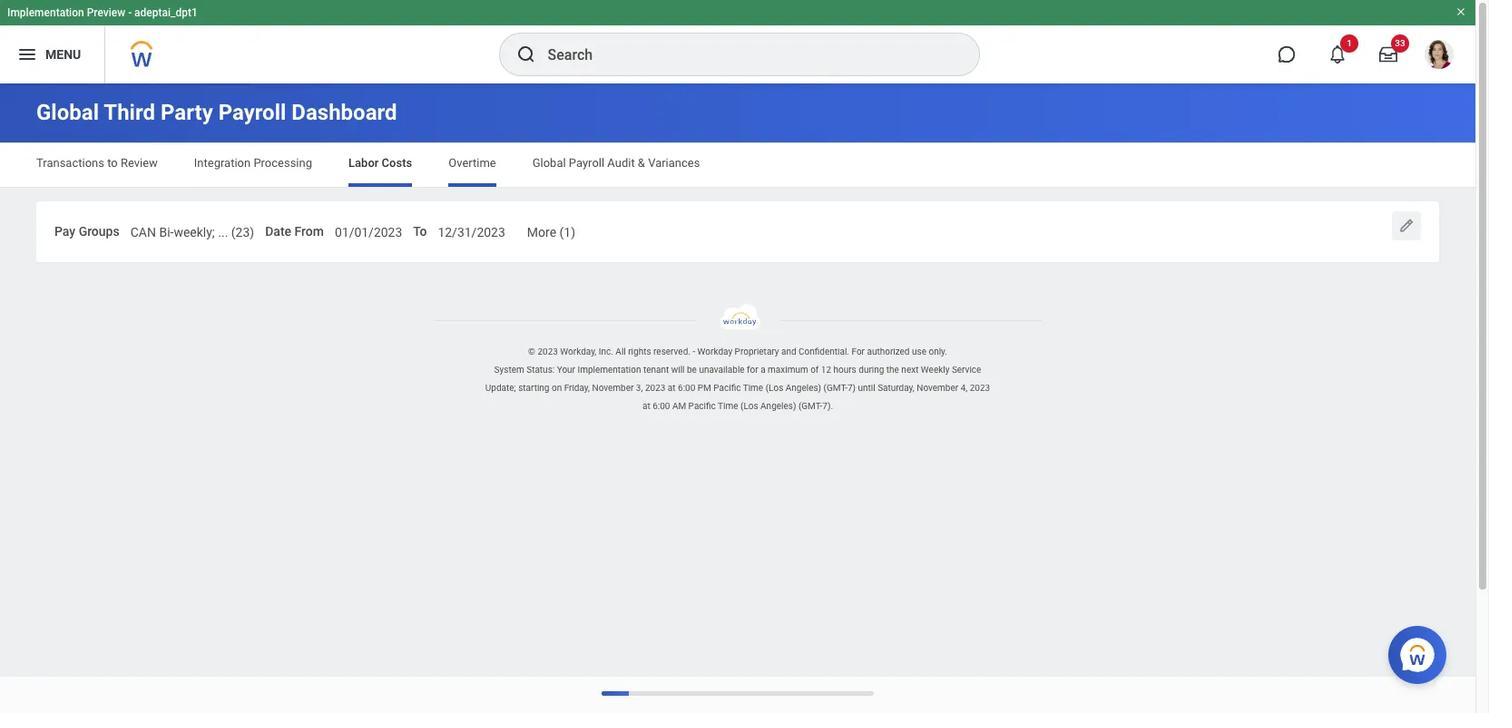 Task type: locate. For each thing, give the bounding box(es) containing it.
0 vertical spatial pacific
[[713, 383, 741, 393]]

confidential.
[[799, 346, 849, 356]]

1 horizontal spatial payroll
[[569, 156, 604, 170]]

footer
[[0, 304, 1475, 415]]

saturday,
[[878, 383, 914, 393]]

(gmt- down of
[[798, 401, 822, 411]]

2023 right 3,
[[645, 383, 665, 393]]

more (1)
[[527, 225, 575, 240]]

global payroll audit & variances
[[532, 156, 700, 170]]

2023 right ©
[[538, 346, 558, 356]]

(los down maximum
[[766, 383, 783, 393]]

friday,
[[564, 383, 590, 393]]

to
[[413, 224, 427, 239]]

(1)
[[559, 225, 575, 240]]

0 horizontal spatial november
[[592, 383, 634, 393]]

global third party payroll dashboard main content
[[0, 83, 1475, 275]]

date from element
[[335, 213, 402, 247]]

angeles)
[[786, 383, 821, 393], [760, 401, 796, 411]]

1 horizontal spatial (gmt-
[[823, 383, 847, 393]]

variances
[[648, 156, 700, 170]]

01/01/2023 text field
[[335, 214, 402, 246]]

tab list
[[18, 143, 1457, 187]]

menu button
[[0, 25, 105, 83]]

angeles) down maximum
[[760, 401, 796, 411]]

global inside tab list
[[532, 156, 566, 170]]

costs
[[382, 156, 412, 170]]

1 vertical spatial global
[[532, 156, 566, 170]]

0 vertical spatial -
[[128, 6, 132, 19]]

transactions
[[36, 156, 104, 170]]

(los
[[766, 383, 783, 393], [740, 401, 758, 411]]

footer containing © 2023 workday, inc. all rights reserved. - workday proprietary and confidential. for authorized use only. system status: your implementation tenant will be unavailable for a maximum of 12 hours during the next weekly service update; starting on friday, november 3, 2023 at 6:00 pm pacific time (los angeles) (gmt-7) until saturday, november 4, 2023 at 6:00 am pacific time (los angeles) (gmt-7).
[[0, 304, 1475, 415]]

6:00 left am
[[653, 401, 670, 411]]

2023
[[538, 346, 558, 356], [645, 383, 665, 393], [970, 383, 990, 393]]

close environment banner image
[[1455, 6, 1466, 17]]

payroll left audit
[[569, 156, 604, 170]]

groups
[[79, 224, 120, 239]]

of
[[810, 365, 819, 375]]

33
[[1395, 38, 1405, 48]]

6:00
[[678, 383, 695, 393], [653, 401, 670, 411]]

processing
[[253, 156, 312, 170]]

1 horizontal spatial (los
[[766, 383, 783, 393]]

0 horizontal spatial payroll
[[218, 100, 286, 125]]

global up 'more (1)' text field
[[532, 156, 566, 170]]

pacific down unavailable
[[713, 383, 741, 393]]

to element
[[438, 213, 505, 247]]

0 horizontal spatial (gmt-
[[798, 401, 822, 411]]

angeles) down of
[[786, 383, 821, 393]]

(gmt- up 7).
[[823, 383, 847, 393]]

1 vertical spatial implementation
[[578, 365, 641, 375]]

time
[[743, 383, 763, 393], [718, 401, 738, 411]]

unavailable
[[699, 365, 745, 375]]

1 vertical spatial (gmt-
[[798, 401, 822, 411]]

0 horizontal spatial implementation
[[7, 6, 84, 19]]

authorized
[[867, 346, 910, 356]]

2023 right 4,
[[970, 383, 990, 393]]

(gmt-
[[823, 383, 847, 393], [798, 401, 822, 411]]

for
[[852, 346, 865, 356]]

1 vertical spatial (los
[[740, 401, 758, 411]]

1 vertical spatial at
[[642, 401, 650, 411]]

to
[[107, 156, 118, 170]]

implementation
[[7, 6, 84, 19], [578, 365, 641, 375]]

november down weekly
[[917, 383, 958, 393]]

1 horizontal spatial -
[[693, 346, 695, 356]]

1 horizontal spatial global
[[532, 156, 566, 170]]

0 vertical spatial (gmt-
[[823, 383, 847, 393]]

service
[[952, 365, 981, 375]]

0 vertical spatial 6:00
[[678, 383, 695, 393]]

implementation inside "© 2023 workday, inc. all rights reserved. - workday proprietary and confidential. for authorized use only. system status: your implementation tenant will be unavailable for a maximum of 12 hours during the next weekly service update; starting on friday, november 3, 2023 at 6:00 pm pacific time (los angeles) (gmt-7) until saturday, november 4, 2023 at 6:00 am pacific time (los angeles) (gmt-7)."
[[578, 365, 641, 375]]

your
[[557, 365, 575, 375]]

6:00 left pm
[[678, 383, 695, 393]]

pacific down pm
[[688, 401, 716, 411]]

the
[[886, 365, 899, 375]]

am
[[672, 401, 686, 411]]

workday,
[[560, 346, 596, 356]]

notifications large image
[[1328, 45, 1347, 64]]

inc.
[[599, 346, 613, 356]]

dashboard
[[292, 100, 397, 125]]

at
[[668, 383, 676, 393], [642, 401, 650, 411]]

implementation inside the menu banner
[[7, 6, 84, 19]]

1
[[1347, 38, 1352, 48]]

12
[[821, 365, 831, 375]]

implementation down inc.
[[578, 365, 641, 375]]

2 horizontal spatial 2023
[[970, 383, 990, 393]]

1 vertical spatial 6:00
[[653, 401, 670, 411]]

0 vertical spatial implementation
[[7, 6, 84, 19]]

november
[[592, 383, 634, 393], [917, 383, 958, 393]]

1 horizontal spatial implementation
[[578, 365, 641, 375]]

at down "will"
[[668, 383, 676, 393]]

1 vertical spatial -
[[693, 346, 695, 356]]

and
[[781, 346, 796, 356]]

time down for
[[743, 383, 763, 393]]

0 horizontal spatial 6:00
[[653, 401, 670, 411]]

bi-
[[159, 225, 174, 240]]

global
[[36, 100, 99, 125], [532, 156, 566, 170]]

profile logan mcneil image
[[1425, 40, 1454, 73]]

labor costs
[[348, 156, 412, 170]]

search image
[[515, 44, 537, 65]]

0 horizontal spatial at
[[642, 401, 650, 411]]

maximum
[[768, 365, 808, 375]]

overtime
[[448, 156, 496, 170]]

november left 3,
[[592, 383, 634, 393]]

payroll up integration processing
[[218, 100, 286, 125]]

implementation up menu "dropdown button"
[[7, 6, 84, 19]]

global up "transactions"
[[36, 100, 99, 125]]

0 vertical spatial time
[[743, 383, 763, 393]]

tenant
[[643, 365, 669, 375]]

pacific
[[713, 383, 741, 393], [688, 401, 716, 411]]

- right preview at left
[[128, 6, 132, 19]]

0 horizontal spatial -
[[128, 6, 132, 19]]

(los down for
[[740, 401, 758, 411]]

1 vertical spatial payroll
[[569, 156, 604, 170]]

tab list containing transactions to review
[[18, 143, 1457, 187]]

integration processing
[[194, 156, 312, 170]]

at down 3,
[[642, 401, 650, 411]]

date from
[[265, 224, 324, 239]]

0 horizontal spatial global
[[36, 100, 99, 125]]

-
[[128, 6, 132, 19], [693, 346, 695, 356]]

1 horizontal spatial 6:00
[[678, 383, 695, 393]]

can bi-weekly; ... (23)
[[130, 225, 254, 240]]

1 vertical spatial time
[[718, 401, 738, 411]]

1 horizontal spatial november
[[917, 383, 958, 393]]

1 horizontal spatial at
[[668, 383, 676, 393]]

pay
[[54, 224, 75, 239]]

system
[[494, 365, 524, 375]]

global for global third party payroll dashboard
[[36, 100, 99, 125]]

transactions to review
[[36, 156, 158, 170]]

1 vertical spatial pacific
[[688, 401, 716, 411]]

justify image
[[16, 44, 38, 65]]

more
[[527, 225, 556, 240]]

0 horizontal spatial (los
[[740, 401, 758, 411]]

until
[[858, 383, 875, 393]]

7).
[[822, 401, 833, 411]]

- up be
[[693, 346, 695, 356]]

time down unavailable
[[718, 401, 738, 411]]

0 vertical spatial global
[[36, 100, 99, 125]]

use
[[912, 346, 926, 356]]

weekly
[[921, 365, 950, 375]]

be
[[687, 365, 697, 375]]



Task type: vqa. For each thing, say whether or not it's contained in the screenshot.
Leadership
no



Task type: describe. For each thing, give the bounding box(es) containing it.
menu
[[45, 47, 81, 61]]

next
[[901, 365, 919, 375]]

payroll inside tab list
[[569, 156, 604, 170]]

party
[[161, 100, 213, 125]]

4,
[[961, 383, 967, 393]]

©
[[528, 346, 535, 356]]

rights
[[628, 346, 651, 356]]

0 vertical spatial angeles)
[[786, 383, 821, 393]]

© 2023 workday, inc. all rights reserved. - workday proprietary and confidential. for authorized use only. system status: your implementation tenant will be unavailable for a maximum of 12 hours during the next weekly service update; starting on friday, november 3, 2023 at 6:00 pm pacific time (los angeles) (gmt-7) until saturday, november 4, 2023 at 6:00 am pacific time (los angeles) (gmt-7).
[[485, 346, 990, 411]]

only.
[[929, 346, 947, 356]]

workday
[[697, 346, 732, 356]]

inbox large image
[[1379, 45, 1397, 64]]

1 november from the left
[[592, 383, 634, 393]]

hours
[[833, 365, 856, 375]]

third
[[104, 100, 155, 125]]

12/31/2023
[[438, 225, 505, 240]]

&
[[638, 156, 645, 170]]

More (1) text field
[[527, 214, 575, 246]]

0 horizontal spatial 2023
[[538, 346, 558, 356]]

7)
[[847, 383, 856, 393]]

adeptai_dpt1
[[134, 6, 198, 19]]

will
[[671, 365, 685, 375]]

CAN Bi-weekly; ... (23) text field
[[130, 214, 254, 246]]

status:
[[526, 365, 555, 375]]

on
[[552, 383, 562, 393]]

can
[[130, 225, 156, 240]]

pm
[[698, 383, 711, 393]]

audit
[[607, 156, 635, 170]]

menu banner
[[0, 0, 1475, 83]]

01/01/2023
[[335, 225, 402, 240]]

pay groups element
[[130, 213, 254, 247]]

all
[[616, 346, 626, 356]]

1 horizontal spatial 2023
[[645, 383, 665, 393]]

proprietary
[[735, 346, 779, 356]]

from
[[295, 224, 324, 239]]

integration
[[194, 156, 251, 170]]

labor
[[348, 156, 379, 170]]

3,
[[636, 383, 643, 393]]

0 horizontal spatial time
[[718, 401, 738, 411]]

preview
[[87, 6, 125, 19]]

starting
[[518, 383, 549, 393]]

weekly;
[[174, 225, 215, 240]]

a
[[760, 365, 765, 375]]

2 november from the left
[[917, 383, 958, 393]]

during
[[859, 365, 884, 375]]

0 vertical spatial at
[[668, 383, 676, 393]]

implementation preview -   adeptai_dpt1
[[7, 6, 198, 19]]

tab list inside global third party payroll dashboard main content
[[18, 143, 1457, 187]]

Search Workday  search field
[[548, 34, 941, 74]]

- inside "© 2023 workday, inc. all rights reserved. - workday proprietary and confidential. for authorized use only. system status: your implementation tenant will be unavailable for a maximum of 12 hours during the next weekly service update; starting on friday, november 3, 2023 at 6:00 pm pacific time (los angeles) (gmt-7) until saturday, november 4, 2023 at 6:00 am pacific time (los angeles) (gmt-7)."
[[693, 346, 695, 356]]

...
[[218, 225, 228, 240]]

33 button
[[1368, 34, 1409, 74]]

update;
[[485, 383, 516, 393]]

pay groups
[[54, 224, 120, 239]]

- inside the menu banner
[[128, 6, 132, 19]]

global third party payroll dashboard
[[36, 100, 397, 125]]

(23)
[[231, 225, 254, 240]]

1 button
[[1318, 34, 1358, 74]]

review
[[121, 156, 158, 170]]

12/31/2023 text field
[[438, 214, 505, 246]]

0 vertical spatial (los
[[766, 383, 783, 393]]

1 vertical spatial angeles)
[[760, 401, 796, 411]]

edit image
[[1397, 217, 1416, 235]]

0 vertical spatial payroll
[[218, 100, 286, 125]]

reserved.
[[653, 346, 690, 356]]

for
[[747, 365, 758, 375]]

date
[[265, 224, 291, 239]]

1 horizontal spatial time
[[743, 383, 763, 393]]

global for global payroll audit & variances
[[532, 156, 566, 170]]



